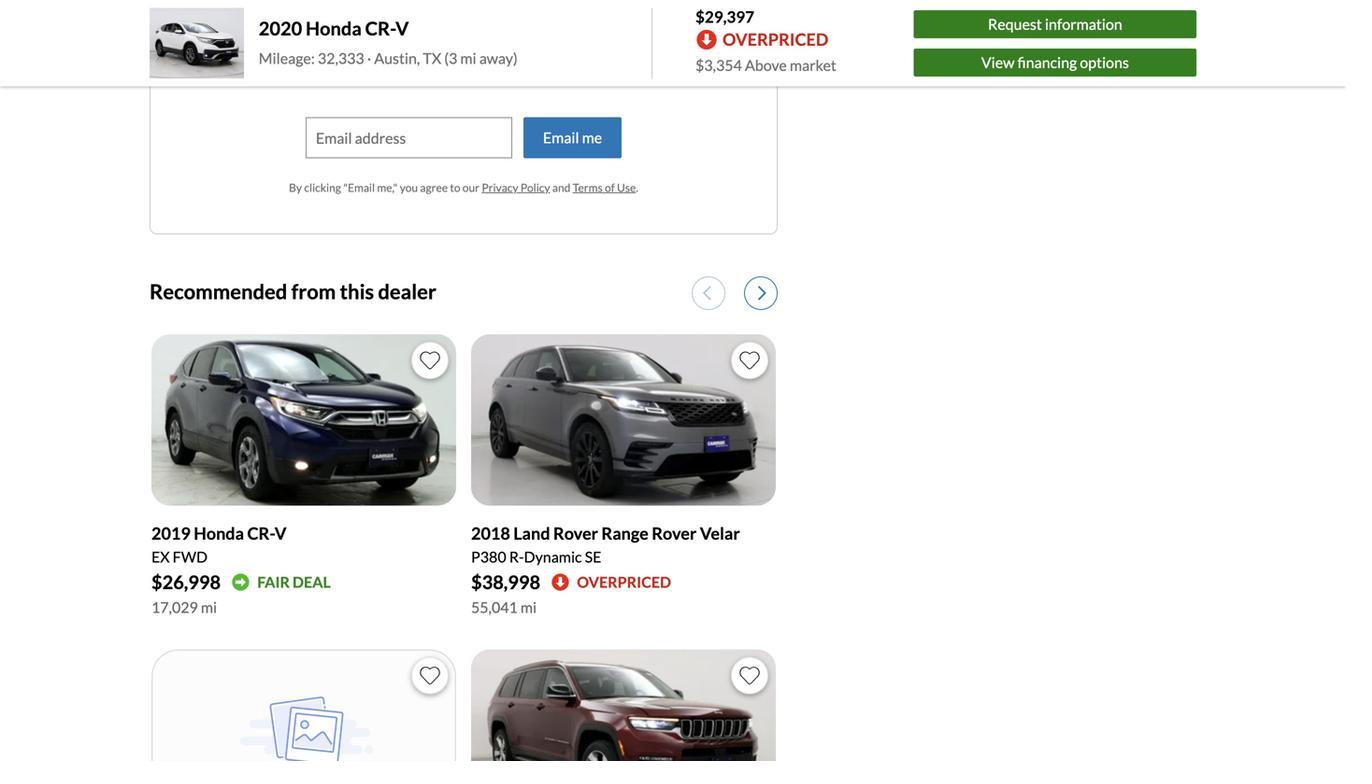Task type: vqa. For each thing, say whether or not it's contained in the screenshot.
the Policy
yes



Task type: describe. For each thing, give the bounding box(es) containing it.
by
[[289, 181, 302, 195]]

our
[[463, 181, 480, 195]]

agree
[[420, 181, 448, 195]]

information
[[1045, 15, 1123, 33]]

deal
[[293, 574, 331, 592]]

view
[[981, 53, 1015, 71]]

from
[[291, 280, 336, 304]]

privacy policy link
[[482, 181, 550, 195]]

listings
[[457, 67, 505, 85]]

2020 honda cr-v image
[[150, 8, 244, 79]]

view financing options
[[981, 53, 1129, 71]]

terms
[[573, 181, 603, 195]]

me for notify
[[386, 67, 407, 85]]

velar
[[700, 524, 740, 544]]

land
[[513, 524, 550, 544]]

overpriced
[[723, 29, 829, 50]]

dealer
[[378, 280, 437, 304]]

above
[[745, 56, 787, 74]]

request information button
[[914, 10, 1197, 38]]

me,"
[[377, 181, 398, 195]]

by clicking "email me," you agree to our privacy policy and terms of use .
[[289, 181, 638, 195]]

notify me of new listings like this one
[[340, 67, 587, 85]]

away)
[[479, 49, 518, 67]]

market
[[790, 56, 837, 74]]

tx
[[423, 49, 441, 67]]

privacy
[[482, 181, 518, 195]]

email
[[543, 129, 579, 147]]

2021 jeep grand cherokee l image
[[471, 650, 776, 762]]

2018 land rover range rover velar p380 r-dynamic se
[[471, 524, 740, 567]]

v for 2019
[[275, 524, 287, 544]]

austin,
[[374, 49, 420, 67]]

2 rover from the left
[[652, 524, 697, 544]]

email me button
[[523, 117, 622, 159]]

one
[[562, 67, 587, 85]]

2019 honda cr-v ex fwd
[[151, 524, 287, 567]]

55,041
[[471, 599, 518, 617]]

r-
[[509, 548, 524, 567]]

policy
[[521, 181, 550, 195]]

mi inside 2020 honda cr-v mileage: 32,333 · austin, tx (3 mi away)
[[460, 49, 476, 67]]

and
[[552, 181, 571, 195]]

2019
[[151, 524, 191, 544]]

fair deal image
[[232, 574, 250, 592]]

me for email
[[582, 129, 602, 147]]

1 horizontal spatial of
[[605, 181, 615, 195]]

honda for 2019
[[194, 524, 244, 544]]

honda for 2020
[[306, 17, 362, 40]]

1 horizontal spatial this
[[534, 67, 559, 85]]

scroll left image
[[703, 285, 711, 302]]

$38,998
[[471, 572, 540, 594]]

cr- for 2020
[[365, 17, 396, 40]]

recommended from this dealer
[[150, 280, 437, 304]]

request
[[988, 15, 1042, 33]]

17,029 mi
[[151, 599, 217, 617]]

$3,354 above market
[[696, 56, 837, 74]]



Task type: locate. For each thing, give the bounding box(es) containing it.
0 horizontal spatial this
[[340, 280, 374, 304]]

fair deal
[[257, 574, 331, 592]]

mi down '$26,998'
[[201, 599, 217, 617]]

mi for $38,998
[[521, 599, 537, 617]]

0 horizontal spatial rover
[[553, 524, 598, 544]]

0 vertical spatial honda
[[306, 17, 362, 40]]

mi down "$38,998"
[[521, 599, 537, 617]]

honda inside 2020 honda cr-v mileage: 32,333 · austin, tx (3 mi away)
[[306, 17, 362, 40]]

2018
[[471, 524, 510, 544]]

.
[[636, 181, 638, 195]]

55,041 mi
[[471, 599, 537, 617]]

1 rover from the left
[[553, 524, 598, 544]]

0 horizontal spatial me
[[386, 67, 407, 85]]

1 vertical spatial of
[[605, 181, 615, 195]]

$26,998
[[151, 572, 221, 594]]

scroll right image
[[758, 285, 767, 302]]

cr- inside '2019 honda cr-v ex fwd'
[[247, 524, 275, 544]]

notify
[[340, 67, 383, 85]]

1 vertical spatial cr-
[[247, 524, 275, 544]]

1 horizontal spatial honda
[[306, 17, 362, 40]]

cr- up fair
[[247, 524, 275, 544]]

2018 land rover range rover velar image
[[471, 335, 776, 506]]

0 horizontal spatial v
[[275, 524, 287, 544]]

1 horizontal spatial cr-
[[365, 17, 396, 40]]

use
[[617, 181, 636, 195]]

v up the austin, on the top left of the page
[[396, 17, 409, 40]]

honda
[[306, 17, 362, 40], [194, 524, 244, 544]]

0 horizontal spatial of
[[410, 67, 423, 85]]

dynamic
[[524, 548, 582, 567]]

cr- for 2019
[[247, 524, 275, 544]]

2 horizontal spatial mi
[[521, 599, 537, 617]]

this right like
[[534, 67, 559, 85]]

like
[[508, 67, 531, 85]]

0 vertical spatial cr-
[[365, 17, 396, 40]]

·
[[367, 49, 371, 67]]

honda inside '2019 honda cr-v ex fwd'
[[194, 524, 244, 544]]

terms of use link
[[573, 181, 636, 195]]

fair
[[257, 574, 290, 592]]

1 horizontal spatial v
[[396, 17, 409, 40]]

1 vertical spatial v
[[275, 524, 287, 544]]

to
[[450, 181, 460, 195]]

0 vertical spatial of
[[410, 67, 423, 85]]

options
[[1080, 53, 1129, 71]]

$3,354
[[696, 56, 742, 74]]

v inside 2020 honda cr-v mileage: 32,333 · austin, tx (3 mi away)
[[396, 17, 409, 40]]

1 horizontal spatial rover
[[652, 524, 697, 544]]

overpriced image
[[552, 574, 570, 592]]

1 vertical spatial me
[[582, 129, 602, 147]]

2020
[[259, 17, 302, 40]]

mi right (3
[[460, 49, 476, 67]]

1 vertical spatial honda
[[194, 524, 244, 544]]

v for 2020
[[396, 17, 409, 40]]

me inside button
[[582, 129, 602, 147]]

rover left velar on the right
[[652, 524, 697, 544]]

cr- up ·
[[365, 17, 396, 40]]

1 horizontal spatial me
[[582, 129, 602, 147]]

mi
[[460, 49, 476, 67], [201, 599, 217, 617], [521, 599, 537, 617]]

$29,397
[[696, 7, 754, 26]]

se
[[585, 548, 601, 567]]

0 vertical spatial v
[[396, 17, 409, 40]]

0 horizontal spatial honda
[[194, 524, 244, 544]]

mi for $26,998
[[201, 599, 217, 617]]

ex
[[151, 548, 170, 567]]

0 vertical spatial this
[[534, 67, 559, 85]]

0 horizontal spatial cr-
[[247, 524, 275, 544]]

0 horizontal spatial mi
[[201, 599, 217, 617]]

2020 honda cr-v mileage: 32,333 · austin, tx (3 mi away)
[[259, 17, 518, 67]]

new
[[426, 67, 455, 85]]

Email address email field
[[306, 118, 511, 158]]

17,029
[[151, 599, 198, 617]]

clicking
[[304, 181, 341, 195]]

email me
[[543, 129, 602, 147]]

range
[[602, 524, 649, 544]]

cr-
[[365, 17, 396, 40], [247, 524, 275, 544]]

of left use
[[605, 181, 615, 195]]

me right ·
[[386, 67, 407, 85]]

me right email
[[582, 129, 602, 147]]

"email
[[343, 181, 375, 195]]

v
[[396, 17, 409, 40], [275, 524, 287, 544]]

(3
[[444, 49, 457, 67]]

this
[[534, 67, 559, 85], [340, 280, 374, 304]]

1 vertical spatial this
[[340, 280, 374, 304]]

mileage:
[[259, 49, 315, 67]]

me
[[386, 67, 407, 85], [582, 129, 602, 147]]

2019 honda cr-v image
[[151, 335, 456, 506]]

1 horizontal spatial mi
[[460, 49, 476, 67]]

rover up "se"
[[553, 524, 598, 544]]

financing
[[1018, 53, 1077, 71]]

overpriced
[[577, 574, 671, 592]]

2018 mazda cx-9 image
[[151, 650, 456, 762]]

rover
[[553, 524, 598, 544], [652, 524, 697, 544]]

v inside '2019 honda cr-v ex fwd'
[[275, 524, 287, 544]]

request information
[[988, 15, 1123, 33]]

honda up fwd
[[194, 524, 244, 544]]

cr- inside 2020 honda cr-v mileage: 32,333 · austin, tx (3 mi away)
[[365, 17, 396, 40]]

fwd
[[173, 548, 208, 567]]

recommended
[[150, 280, 287, 304]]

view financing options button
[[914, 48, 1197, 76]]

of
[[410, 67, 423, 85], [605, 181, 615, 195]]

v up fair
[[275, 524, 287, 544]]

this right from at the left of the page
[[340, 280, 374, 304]]

0 vertical spatial me
[[386, 67, 407, 85]]

p380
[[471, 548, 506, 567]]

honda up 32,333
[[306, 17, 362, 40]]

you
[[400, 181, 418, 195]]

32,333
[[318, 49, 364, 67]]

of left new in the left top of the page
[[410, 67, 423, 85]]



